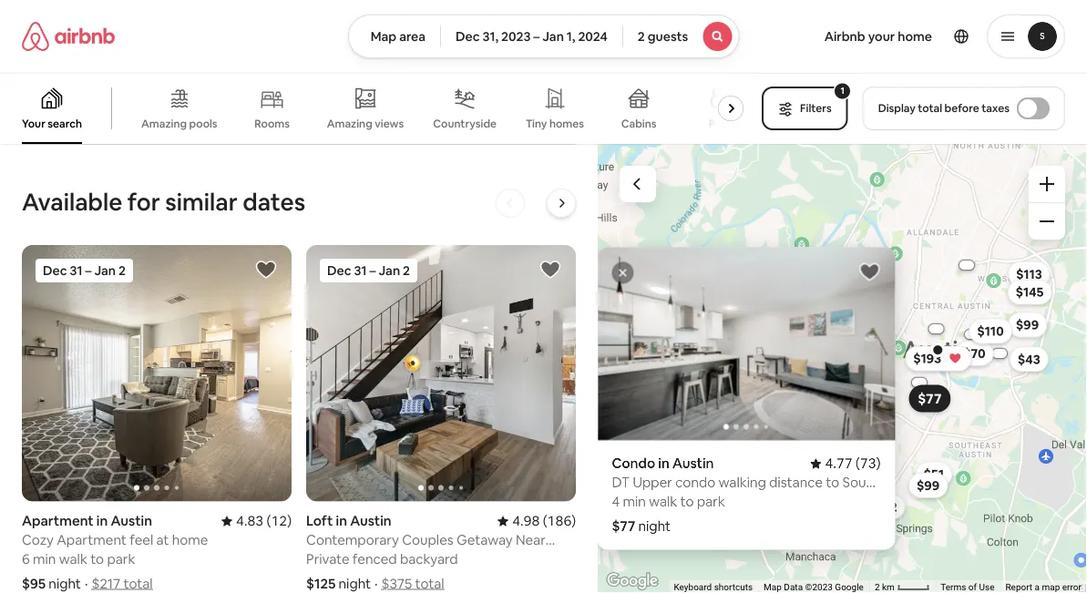 Task type: vqa. For each thing, say whether or not it's contained in the screenshot.
Pay for monthly
no



Task type: locate. For each thing, give the bounding box(es) containing it.
0 vertical spatial min
[[623, 493, 646, 511]]

1 horizontal spatial walk
[[649, 493, 678, 511]]

austin
[[673, 455, 714, 473], [111, 513, 152, 530], [350, 513, 392, 530]]

apartment left feel
[[57, 532, 127, 550]]

1 horizontal spatial austin
[[350, 513, 392, 530]]

min right 4
[[623, 493, 646, 511]]

total
[[918, 101, 943, 115]]

close image
[[618, 268, 628, 278]]

1
[[841, 85, 845, 97], [187, 85, 192, 102]]

1 vertical spatial park
[[107, 551, 135, 569]]

rooms
[[255, 117, 290, 131]]

$99
[[1016, 317, 1039, 333], [917, 477, 940, 494]]

1 vertical spatial to
[[90, 551, 104, 569]]

2 horizontal spatial austin
[[673, 455, 714, 473]]

1 down airbnb
[[841, 85, 845, 97]]

4.98
[[512, 513, 540, 530]]

0 horizontal spatial park
[[107, 551, 135, 569]]

0 horizontal spatial map
[[371, 28, 397, 45]]

in for loft
[[336, 513, 347, 530]]

home inside apartment in austin cozy apartment feel at home 6 min walk to park
[[172, 532, 208, 550]]

$77 button
[[909, 385, 951, 413]]

1 horizontal spatial in
[[336, 513, 347, 530]]

1 vertical spatial 2
[[875, 582, 880, 593]]

austin inside apartment in austin cozy apartment feel at home 6 min walk to park
[[111, 513, 152, 530]]

min right 6
[[33, 551, 56, 569]]

$99 button down $145 button
[[1008, 312, 1048, 338]]

None search field
[[348, 15, 739, 58]]

condo
[[612, 455, 656, 473]]

map left area at the top left of the page
[[371, 28, 397, 45]]

1 horizontal spatial $99 button
[[1008, 312, 1048, 338]]

1 up amazing pools
[[187, 85, 192, 102]]

0 vertical spatial apartment
[[22, 513, 94, 530]]

1 horizontal spatial map
[[764, 582, 782, 593]]

0 vertical spatial home
[[898, 28, 932, 45]]

to right 6
[[90, 551, 104, 569]]

in inside region
[[658, 455, 670, 473]]

home inside 'link'
[[898, 28, 932, 45]]

group for apartment in austin
[[22, 246, 292, 502]]

profile element
[[761, 0, 1066, 73]]

park down feel
[[107, 551, 135, 569]]

to down condo in austin
[[680, 493, 694, 511]]

walk right 6
[[59, 551, 87, 569]]

0 horizontal spatial in
[[96, 513, 108, 530]]

amazing down …
[[327, 116, 372, 131]]

0 vertical spatial walk
[[649, 493, 678, 511]]

2 left 'km' at the right of the page
[[875, 582, 880, 593]]

1 horizontal spatial $77
[[918, 390, 942, 408]]

search
[[48, 117, 82, 131]]

walk
[[649, 493, 678, 511], [59, 551, 87, 569]]

$139 button
[[703, 393, 748, 418]]

1 vertical spatial map
[[764, 582, 782, 593]]

0 horizontal spatial 1
[[187, 85, 192, 102]]

0 horizontal spatial $77
[[612, 518, 636, 535]]

apartment up cozy
[[22, 513, 94, 530]]

walk inside apartment in austin cozy apartment feel at home 6 min walk to park
[[59, 551, 87, 569]]

dates
[[243, 188, 305, 218]]

austin for loft
[[350, 513, 392, 530]]

airbnb your home link
[[814, 17, 943, 56]]

austin inside 'google map
showing 33 stays. including 2 saved stays.' region
[[673, 455, 714, 473]]

amazing
[[327, 116, 372, 131], [141, 117, 187, 131]]

map inside "button"
[[371, 28, 397, 45]]

airbnb
[[825, 28, 866, 45]]

0 horizontal spatial to
[[90, 551, 104, 569]]

add to wishlist: loft in austin image
[[540, 260, 562, 281]]

0 vertical spatial map
[[371, 28, 397, 45]]

report
[[1006, 582, 1033, 593]]

walk up night
[[649, 493, 678, 511]]

(12)
[[267, 513, 292, 530]]

$51
[[924, 466, 944, 483]]

filters button
[[762, 87, 848, 130]]

in inside apartment in austin cozy apartment feel at home 6 min walk to park
[[96, 513, 108, 530]]

1 horizontal spatial min
[[623, 493, 646, 511]]

2024
[[578, 28, 608, 45]]

0 horizontal spatial walk
[[59, 551, 87, 569]]

3 link
[[263, 79, 292, 108]]

0 horizontal spatial min
[[33, 551, 56, 569]]

map left data on the bottom right of the page
[[764, 582, 782, 593]]

walk inside 4 min walk to park $77 night
[[649, 493, 678, 511]]

4.77 (73)
[[825, 455, 881, 473]]

0 vertical spatial to
[[680, 493, 694, 511]]

1 vertical spatial $99 button
[[909, 473, 948, 498]]

0 horizontal spatial austin
[[111, 513, 152, 530]]

0 horizontal spatial 2
[[638, 28, 645, 45]]

amazing left pools
[[141, 117, 187, 131]]

1 horizontal spatial $99
[[1016, 317, 1039, 333]]

tiny
[[526, 117, 547, 131]]

airbnb your home
[[825, 28, 932, 45]]

2 left guests
[[638, 28, 645, 45]]

2 horizontal spatial in
[[658, 455, 670, 473]]

$77 down 4
[[612, 518, 636, 535]]

park down condo in austin
[[697, 493, 725, 511]]

min inside 4 min walk to park $77 night
[[623, 493, 646, 511]]

0 vertical spatial 2
[[638, 28, 645, 45]]

dec
[[456, 28, 480, 45]]

$110
[[978, 323, 1004, 339]]

group
[[0, 73, 751, 144], [22, 246, 292, 502], [306, 246, 576, 502], [597, 248, 896, 441]]

2 guests
[[638, 28, 688, 45]]

terms of use link
[[941, 582, 995, 593]]

$77
[[918, 390, 942, 408], [612, 518, 636, 535]]

pools
[[189, 117, 217, 131]]

to
[[680, 493, 694, 511], [90, 551, 104, 569]]

terms
[[941, 582, 967, 593]]

apartment in austin cozy apartment feel at home 6 min walk to park
[[22, 513, 208, 569]]

2
[[638, 28, 645, 45], [875, 582, 880, 593]]

austin up 4 min walk to park $77 night
[[673, 455, 714, 473]]

1 horizontal spatial park
[[697, 493, 725, 511]]

0 vertical spatial $77
[[918, 390, 942, 408]]

$193
[[914, 351, 942, 367]]

$43
[[1018, 351, 1041, 368]]

2 inside 2 guests button
[[638, 28, 645, 45]]

$102
[[869, 499, 897, 515]]

map
[[371, 28, 397, 45], [764, 582, 782, 593]]

(186)
[[543, 513, 576, 530]]

google image
[[603, 570, 663, 593]]

apartment
[[22, 513, 94, 530], [57, 532, 127, 550]]

home right your
[[898, 28, 932, 45]]

group inside 'google map
showing 33 stays. including 2 saved stays.' region
[[597, 248, 896, 441]]

in
[[658, 455, 670, 473], [96, 513, 108, 530], [336, 513, 347, 530]]

1 vertical spatial home
[[172, 532, 208, 550]]

in for condo
[[658, 455, 670, 473]]

private fenced backyard
[[306, 551, 458, 569]]

map for map area
[[371, 28, 397, 45]]

your search
[[22, 117, 82, 131]]

0 horizontal spatial $99
[[917, 477, 940, 494]]

4.83
[[236, 513, 264, 530]]

1 vertical spatial walk
[[59, 551, 87, 569]]

2 inside 2 km "button"
[[875, 582, 880, 593]]

next image
[[445, 88, 456, 99]]

1 horizontal spatial to
[[680, 493, 694, 511]]

1 vertical spatial min
[[33, 551, 56, 569]]

2 for 2 km
[[875, 582, 880, 593]]

home right at
[[172, 532, 208, 550]]

6
[[22, 551, 30, 569]]

min
[[623, 493, 646, 511], [33, 551, 56, 569]]

feel
[[130, 532, 153, 550]]

1 horizontal spatial 2
[[875, 582, 880, 593]]

2 guests button
[[622, 15, 739, 58]]

austin up 'fenced'
[[350, 513, 392, 530]]

$145
[[1016, 284, 1044, 301]]

$77 down $193
[[918, 390, 942, 408]]

terms of use
[[941, 582, 995, 593]]

0 vertical spatial $99
[[1016, 317, 1039, 333]]

1 vertical spatial $77
[[612, 518, 636, 535]]

keyboard shortcuts button
[[674, 581, 753, 593]]

0 horizontal spatial amazing
[[141, 117, 187, 131]]

1 1 from the left
[[841, 85, 845, 97]]

views
[[375, 116, 404, 131]]

4.77 out of 5 average rating,  73 reviews image
[[811, 455, 881, 473]]

loft in austin
[[306, 513, 392, 530]]

1 horizontal spatial amazing
[[327, 116, 372, 131]]

0 horizontal spatial home
[[172, 532, 208, 550]]

filters
[[800, 101, 832, 115]]

min inside apartment in austin cozy apartment feel at home 6 min walk to park
[[33, 551, 56, 569]]

2 km button
[[870, 581, 936, 593]]

1,
[[567, 28, 576, 45]]

1 horizontal spatial 1
[[841, 85, 845, 97]]

tiny homes
[[526, 117, 584, 131]]

austin up feel
[[111, 513, 152, 530]]

your
[[868, 28, 895, 45]]

1 horizontal spatial home
[[898, 28, 932, 45]]

0 vertical spatial park
[[697, 493, 725, 511]]

$99 button right $102 button
[[909, 473, 948, 498]]

available for similar dates group
[[22, 169, 596, 593]]

play
[[709, 117, 730, 131]]



Task type: describe. For each thing, give the bounding box(es) containing it.
$70 button
[[955, 341, 994, 366]]

4.83 (12)
[[236, 513, 292, 530]]

park inside 4 min walk to park $77 night
[[697, 493, 725, 511]]

dec 31, 2023 – jan 1, 2024
[[456, 28, 608, 45]]

private
[[306, 551, 350, 569]]

©2023
[[805, 582, 833, 593]]

report a map error
[[1006, 582, 1082, 593]]

add to wishlist image
[[859, 261, 881, 283]]

map data ©2023 google
[[764, 582, 864, 593]]

1 link
[[175, 79, 204, 108]]

cabins
[[621, 117, 657, 131]]

google
[[835, 582, 864, 593]]

austin for condo
[[673, 455, 714, 473]]

2 1 from the left
[[187, 85, 192, 102]]

31,
[[483, 28, 499, 45]]

map
[[1042, 582, 1060, 593]]

group for loft in austin
[[306, 246, 576, 502]]

–
[[533, 28, 540, 45]]

1 vertical spatial $99
[[917, 477, 940, 494]]

display total before taxes button
[[863, 87, 1066, 130]]

1 vertical spatial apartment
[[57, 532, 127, 550]]

display
[[878, 101, 916, 115]]

homes
[[550, 117, 584, 131]]

group containing amazing views
[[0, 73, 751, 144]]

$110 button
[[969, 318, 1013, 344]]

a
[[1035, 582, 1040, 593]]

none search field containing map area
[[348, 15, 739, 58]]

km
[[882, 582, 895, 593]]

$51 button
[[916, 462, 953, 487]]

backyard
[[400, 551, 458, 569]]

austin for apartment
[[111, 513, 152, 530]]

at
[[156, 532, 169, 550]]

in for apartment
[[96, 513, 108, 530]]

before
[[945, 101, 979, 115]]

(73)
[[856, 455, 881, 473]]

condo in austin
[[612, 455, 714, 473]]

$113
[[1016, 266, 1043, 282]]

available
[[22, 188, 122, 218]]

map area button
[[348, 15, 441, 58]]

park inside apartment in austin cozy apartment feel at home 6 min walk to park
[[107, 551, 135, 569]]

0 vertical spatial $99 button
[[1008, 312, 1048, 338]]

keyboard shortcuts
[[674, 582, 753, 593]]

cozy
[[22, 532, 54, 550]]

similar
[[165, 188, 238, 218]]

dec 31, 2023 – jan 1, 2024 button
[[440, 15, 623, 58]]

4.98 (186)
[[512, 513, 576, 530]]

$70
[[964, 345, 986, 362]]

4 min walk to park $77 night
[[612, 493, 725, 535]]

2 km
[[875, 582, 897, 593]]

add to wishlist: apartment in austin image
[[255, 260, 277, 281]]

$102 button
[[861, 494, 906, 520]]

…
[[360, 83, 370, 99]]

fenced
[[353, 551, 397, 569]]

2023
[[501, 28, 531, 45]]

$113 button
[[1008, 261, 1051, 287]]

$43 button
[[1010, 347, 1049, 372]]

zoom out image
[[1040, 214, 1055, 229]]

countryside
[[433, 117, 497, 131]]

group for condo in austin
[[597, 248, 896, 441]]

your
[[22, 117, 45, 131]]

to inside 4 min walk to park $77 night
[[680, 493, 694, 511]]

$145 button
[[1008, 280, 1052, 305]]

of
[[969, 582, 977, 593]]

amazing for amazing views
[[327, 116, 372, 131]]

amazing for amazing pools
[[141, 117, 187, 131]]

amazing pools
[[141, 117, 217, 131]]

keyboard
[[674, 582, 712, 593]]

google map
showing 33 stays. including 2 saved stays. region
[[597, 144, 1087, 593]]

shortcuts
[[714, 582, 753, 593]]

amazing views
[[327, 116, 404, 131]]

guests
[[648, 28, 688, 45]]

$193 button
[[905, 346, 972, 372]]

display total before taxes
[[878, 101, 1010, 115]]

error
[[1063, 582, 1082, 593]]

zoom in image
[[1040, 177, 1055, 191]]

jan
[[543, 28, 564, 45]]

$139
[[712, 397, 740, 414]]

to inside apartment in austin cozy apartment feel at home 6 min walk to park
[[90, 551, 104, 569]]

taxes
[[982, 101, 1010, 115]]

night
[[639, 518, 671, 535]]

$77 inside $77 button
[[918, 390, 942, 408]]

$77 inside 4 min walk to park $77 night
[[612, 518, 636, 535]]

4.77
[[825, 455, 853, 473]]

2 for 2 guests
[[638, 28, 645, 45]]

0 horizontal spatial $99 button
[[909, 473, 948, 498]]

map for map data ©2023 google
[[764, 582, 782, 593]]

4.98 out of 5 average rating,  186 reviews image
[[498, 513, 576, 530]]

3
[[274, 85, 281, 102]]

report a map error link
[[1006, 582, 1082, 593]]

area
[[399, 28, 426, 45]]

4.83 out of 5 average rating,  12 reviews image
[[222, 513, 292, 530]]

for
[[127, 188, 160, 218]]



